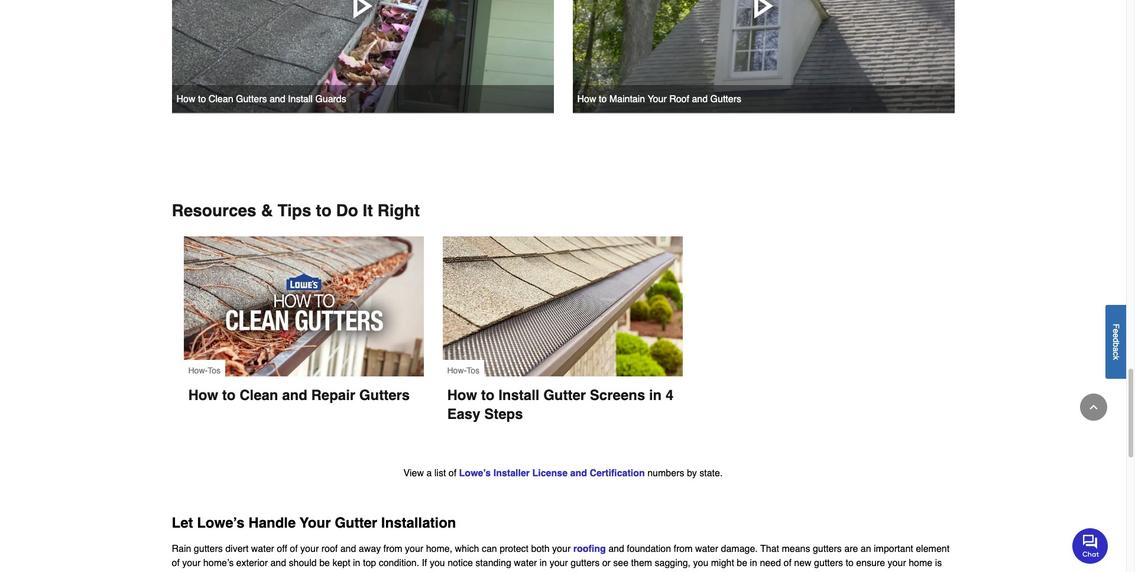 Task type: vqa. For each thing, say whether or not it's contained in the screenshot.
'Tips'
yes



Task type: locate. For each thing, give the bounding box(es) containing it.
your up if
[[405, 544, 424, 555]]

install inside how to install gutter screens in 4 easy steps
[[499, 387, 540, 404]]

or left puddles
[[757, 572, 766, 572]]

right
[[378, 201, 420, 220]]

1 horizontal spatial foundation
[[857, 572, 901, 572]]

and right roof
[[692, 94, 708, 105]]

gutters
[[236, 94, 267, 105], [711, 94, 742, 105], [359, 387, 410, 404]]

your left roof
[[648, 94, 667, 105]]

1 horizontal spatial from
[[674, 544, 693, 555]]

how inside how to install gutter screens in 4 easy steps
[[447, 387, 477, 404]]

your
[[300, 544, 319, 555], [405, 544, 424, 555], [552, 544, 571, 555], [182, 558, 201, 569], [550, 558, 568, 569], [888, 558, 906, 569], [836, 572, 855, 572]]

1 horizontal spatial your
[[648, 94, 667, 105]]

how
[[177, 94, 195, 105], [578, 94, 596, 105], [188, 387, 218, 404], [447, 387, 477, 404]]

how-tos
[[188, 366, 221, 375], [447, 366, 480, 375]]

to for how to install gutter screens in 4 easy steps
[[481, 387, 495, 404]]

foundation down ensure at the right
[[857, 572, 901, 572]]

scroll to top element
[[1080, 394, 1108, 421]]

how to maintain your roof and gutters button
[[573, 0, 955, 113]]

1 tos from the left
[[208, 366, 221, 375]]

1 vertical spatial lowe's
[[197, 515, 245, 532]]

clean
[[209, 94, 233, 105], [240, 387, 278, 404]]

of
[[449, 468, 457, 479], [290, 544, 298, 555], [172, 558, 180, 569], [784, 558, 792, 569], [289, 572, 297, 572], [412, 572, 420, 572], [488, 572, 496, 572], [699, 572, 707, 572]]

ensure
[[856, 558, 885, 569]]

0 horizontal spatial how-tos
[[188, 366, 221, 375]]

from up sagging,
[[674, 544, 693, 555]]

2 you from the left
[[693, 558, 709, 569]]

lowe's up divert
[[197, 515, 245, 532]]

0 vertical spatial foundation
[[627, 544, 671, 555]]

1 horizontal spatial gutters
[[359, 387, 410, 404]]

which
[[455, 544, 479, 555]]

to for how to clean gutters and install guards
[[198, 94, 206, 105]]

of right off
[[290, 544, 298, 555]]

2 e from the top
[[1112, 333, 1121, 338]]

view
[[404, 468, 424, 479]]

2 horizontal spatial gutters
[[711, 94, 742, 105]]

0 horizontal spatial your
[[300, 515, 331, 532]]

1 horizontal spatial tos
[[467, 366, 480, 375]]

install
[[288, 94, 313, 105], [499, 387, 540, 404]]

1 vertical spatial install
[[499, 387, 540, 404]]

1 horizontal spatial install
[[499, 387, 540, 404]]

water up repair on the bottom left of page
[[514, 558, 537, 569]]

gutters inside how to maintain your roof and gutters button
[[711, 94, 742, 105]]

can
[[482, 544, 497, 555]]

install up the 'steps'
[[499, 387, 540, 404]]

notice
[[448, 558, 473, 569]]

your down important
[[888, 558, 906, 569]]

a up the k
[[1112, 347, 1121, 352]]

1 how-tos from the left
[[188, 366, 221, 375]]

need down notice
[[464, 572, 485, 572]]

e up b
[[1112, 333, 1121, 338]]

0 horizontal spatial gutters
[[236, 94, 267, 105]]

guards
[[315, 94, 346, 105]]

damage.
[[721, 544, 758, 555]]

or right repair on the bottom left of page
[[525, 572, 534, 572]]

1 be from the left
[[319, 558, 330, 569]]

your up should
[[300, 544, 319, 555]]

of up fully
[[172, 558, 180, 569]]

of down standing
[[488, 572, 496, 572]]

2 from from the left
[[674, 544, 693, 555]]

clean inside 'button'
[[209, 94, 233, 105]]

1 horizontal spatial you
[[693, 558, 709, 569]]

d
[[1112, 338, 1121, 343]]

every
[[243, 572, 266, 572]]

and inside how to maintain your roof and gutters button
[[692, 94, 708, 105]]

0 horizontal spatial a
[[427, 468, 432, 479]]

in down exterior
[[233, 572, 241, 572]]

how for how to maintain your roof and gutters
[[578, 94, 596, 105]]

your
[[648, 94, 667, 105], [300, 515, 331, 532]]

let lowe's handle your gutter installation
[[172, 515, 456, 532]]

how-
[[188, 366, 208, 375], [447, 366, 467, 375]]

repair
[[311, 387, 356, 404]]

foundation up them
[[627, 544, 671, 555]]

1 horizontal spatial need
[[760, 558, 781, 569]]

0 vertical spatial a
[[1112, 347, 1121, 352]]

1 horizontal spatial or
[[602, 558, 611, 569]]

of left the
[[699, 572, 707, 572]]

tos for install
[[467, 366, 480, 375]]

are
[[845, 544, 858, 555]]

0 horizontal spatial lowe's
[[197, 515, 245, 532]]

your for handle
[[300, 515, 331, 532]]

f e e d b a c k
[[1112, 324, 1121, 360]]

protected
[[191, 572, 231, 572]]

2 tos from the left
[[467, 366, 480, 375]]

be up weather.
[[319, 558, 330, 569]]

and
[[270, 94, 285, 105], [692, 94, 708, 105], [282, 387, 307, 404], [570, 468, 587, 479], [340, 544, 356, 555], [609, 544, 624, 555], [271, 558, 286, 569]]

and left guards at the top of the page
[[270, 94, 285, 105]]

in
[[649, 387, 662, 404], [353, 558, 360, 569], [540, 558, 547, 569], [750, 558, 758, 569], [233, 572, 241, 572], [454, 572, 462, 572]]

in left 4 on the bottom of the page
[[649, 387, 662, 404]]

2 be from the left
[[737, 558, 748, 569]]

gutters
[[194, 544, 223, 555], [813, 544, 842, 555], [571, 558, 600, 569], [814, 558, 843, 569], [423, 572, 452, 572], [726, 572, 755, 572]]

0 horizontal spatial tos
[[208, 366, 221, 375]]

the
[[710, 572, 723, 572]]

e
[[1112, 329, 1121, 333], [1112, 333, 1121, 338]]

0 horizontal spatial foundation
[[627, 544, 671, 555]]

in up other
[[353, 558, 360, 569]]

them
[[631, 558, 652, 569]]

need down that
[[760, 558, 781, 569]]

gutters left are
[[813, 544, 842, 555]]

list
[[435, 468, 446, 479]]

tos for clean
[[208, 366, 221, 375]]

2 how- from the left
[[447, 366, 467, 375]]

1 e from the top
[[1112, 329, 1121, 333]]

a
[[1112, 347, 1121, 352], [427, 468, 432, 479]]

tos
[[208, 366, 221, 375], [467, 366, 480, 375]]

kind
[[269, 572, 286, 572]]

0 horizontal spatial need
[[464, 572, 485, 572]]

e up d
[[1112, 329, 1121, 333]]

your inside button
[[648, 94, 667, 105]]

0 vertical spatial gutter
[[544, 387, 586, 404]]

1 horizontal spatial gutter
[[544, 387, 586, 404]]

lowe's
[[459, 468, 491, 479], [197, 515, 245, 532]]

roof
[[322, 544, 338, 555]]

0 horizontal spatial clean
[[209, 94, 233, 105]]

after
[[904, 572, 923, 572]]

1 horizontal spatial be
[[737, 558, 748, 569]]

protect
[[500, 544, 529, 555]]

in down notice
[[454, 572, 462, 572]]

gutter up away
[[335, 515, 377, 532]]

or
[[602, 558, 611, 569], [525, 572, 534, 572], [757, 572, 766, 572]]

and up "see"
[[609, 544, 624, 555]]

0 vertical spatial your
[[648, 94, 667, 105]]

0 horizontal spatial install
[[288, 94, 313, 105]]

f
[[1112, 324, 1121, 329]]

0 horizontal spatial gutter
[[335, 515, 377, 532]]

means
[[782, 544, 810, 555]]

a video explaining how to clean and install gutter guards. image
[[172, 0, 554, 113]]

be down damage. in the right of the page
[[737, 558, 748, 569]]

rain
[[172, 544, 191, 555]]

0 vertical spatial need
[[760, 558, 781, 569]]

1 from from the left
[[384, 544, 403, 555]]

away
[[359, 544, 381, 555]]

gutter
[[544, 387, 586, 404], [335, 515, 377, 532]]

lowe's right list
[[459, 468, 491, 479]]

2 how-tos from the left
[[447, 366, 480, 375]]

to inside how to install gutter screens in 4 easy steps
[[481, 387, 495, 404]]

how for how to clean and repair gutters
[[188, 387, 218, 404]]

easy
[[447, 406, 481, 423]]

or up the include
[[602, 558, 611, 569]]

to inside how to clean gutters and install guards 'button'
[[198, 94, 206, 105]]

1 horizontal spatial a
[[1112, 347, 1121, 352]]

state.
[[700, 468, 723, 479]]

your up roof
[[300, 515, 331, 532]]

and inside how to clean gutters and install guards 'button'
[[270, 94, 285, 105]]

how inside 'button'
[[177, 94, 195, 105]]

0 vertical spatial install
[[288, 94, 313, 105]]

handle
[[249, 515, 296, 532]]

foundation
[[627, 544, 671, 555], [857, 572, 901, 572]]

1 how- from the left
[[188, 366, 208, 375]]

1 vertical spatial your
[[300, 515, 331, 532]]

screens
[[590, 387, 645, 404]]

certification
[[590, 468, 645, 479]]

1 horizontal spatial how-
[[447, 366, 467, 375]]

and right license
[[570, 468, 587, 479]]

0 vertical spatial clean
[[209, 94, 233, 105]]

0 horizontal spatial be
[[319, 558, 330, 569]]

1 horizontal spatial lowe's
[[459, 468, 491, 479]]

0 horizontal spatial from
[[384, 544, 403, 555]]

how inside button
[[578, 94, 596, 105]]

a left list
[[427, 468, 432, 479]]

you right if
[[430, 558, 445, 569]]

1 horizontal spatial clean
[[240, 387, 278, 404]]

1 vertical spatial gutter
[[335, 515, 377, 532]]

install left guards at the top of the page
[[288, 94, 313, 105]]

should
[[289, 558, 317, 569]]

how- for how to install gutter screens in 4 easy steps
[[447, 366, 467, 375]]

to
[[198, 94, 206, 105], [599, 94, 607, 105], [316, 201, 332, 220], [222, 387, 236, 404], [481, 387, 495, 404], [846, 558, 854, 569]]

pouring
[[649, 572, 681, 572]]

you up out
[[693, 558, 709, 569]]

a video about how to maintain your roof and gutters. image
[[573, 0, 955, 113]]

1 vertical spatial clean
[[240, 387, 278, 404]]

how to clean and repair gutters
[[188, 387, 410, 404]]

gutter left screens
[[544, 387, 586, 404]]

to inside how to maintain your roof and gutters button
[[599, 94, 607, 105]]

need
[[760, 558, 781, 569], [464, 572, 485, 572]]

you
[[430, 558, 445, 569], [693, 558, 709, 569]]

gutters up home's
[[194, 544, 223, 555]]

in down damage. in the right of the page
[[750, 558, 758, 569]]

if
[[422, 558, 427, 569]]

clean for gutters
[[209, 94, 233, 105]]

from up the condition.
[[384, 544, 403, 555]]

1 horizontal spatial how-tos
[[447, 366, 480, 375]]

your right both
[[552, 544, 571, 555]]

0 horizontal spatial you
[[430, 558, 445, 569]]

4
[[666, 387, 674, 404]]

0 horizontal spatial how-
[[188, 366, 208, 375]]

roofing link
[[573, 544, 606, 555]]



Task type: describe. For each thing, give the bounding box(es) containing it.
rain gutters divert water off of your roof and away from your home, which can protect both your roofing
[[172, 544, 606, 555]]

how to clean gutters and install guards
[[177, 94, 346, 105]]

how-tos for how to clean and repair gutters
[[188, 366, 221, 375]]

steps
[[484, 406, 523, 423]]

home,
[[426, 544, 452, 555]]

chevron up image
[[1088, 402, 1100, 413]]

gutters up around
[[814, 558, 843, 569]]

how- for how to clean and repair gutters
[[188, 366, 208, 375]]

to inside and foundation from water damage. that means gutters are an important element of your home's exterior and should be kept in top condition. if you notice standing water in your gutters or see them sagging, you might be in need of new gutters to ensure your home is fully protected in every kind of weather. other early signs of gutters in need of repair or replacement include water pouring out of the gutters or puddles around your foundation after
[[846, 558, 854, 569]]

is
[[935, 558, 942, 569]]

1 vertical spatial foundation
[[857, 572, 901, 572]]

see
[[613, 558, 629, 569]]

numbers
[[648, 468, 685, 479]]

gutter inside how to install gutter screens in 4 easy steps
[[544, 387, 586, 404]]

kept
[[333, 558, 350, 569]]

your up replacement
[[550, 558, 568, 569]]

fully
[[172, 572, 189, 572]]

new
[[794, 558, 812, 569]]

repair
[[498, 572, 523, 572]]

gutter screens on home. image
[[443, 236, 683, 377]]

puddles
[[768, 572, 801, 572]]

k
[[1112, 356, 1121, 360]]

weather.
[[300, 572, 335, 572]]

an
[[861, 544, 872, 555]]

top
[[363, 558, 376, 569]]

how for how to install gutter screens in 4 easy steps
[[447, 387, 477, 404]]

0 horizontal spatial or
[[525, 572, 534, 572]]

condition.
[[379, 558, 419, 569]]

how to install gutter screens in 4 easy steps
[[447, 387, 678, 423]]

and up kind
[[271, 558, 286, 569]]

gutters down if
[[423, 572, 452, 572]]

b
[[1112, 343, 1121, 347]]

1 you from the left
[[430, 558, 445, 569]]

important
[[874, 544, 914, 555]]

exterior
[[236, 558, 268, 569]]

gutters inside how to clean gutters and install guards 'button'
[[236, 94, 267, 105]]

include
[[591, 572, 621, 572]]

resources & tips to do it right
[[172, 201, 420, 220]]

divert
[[225, 544, 249, 555]]

let
[[172, 515, 193, 532]]

tips
[[278, 201, 311, 220]]

around
[[804, 572, 834, 572]]

of up puddles
[[784, 558, 792, 569]]

out
[[684, 572, 697, 572]]

both
[[531, 544, 550, 555]]

standing
[[476, 558, 511, 569]]

2 horizontal spatial or
[[757, 572, 766, 572]]

install inside 'button'
[[288, 94, 313, 105]]

&
[[261, 201, 273, 220]]

clean for and
[[240, 387, 278, 404]]

water down them
[[624, 572, 647, 572]]

and up kept
[[340, 544, 356, 555]]

to for how to clean and repair gutters
[[222, 387, 236, 404]]

maintain
[[610, 94, 645, 105]]

how for how to clean gutters and install guards
[[177, 94, 195, 105]]

signs
[[387, 572, 410, 572]]

that
[[761, 544, 779, 555]]

how-tos for how to install gutter screens in 4 easy steps
[[447, 366, 480, 375]]

other
[[338, 572, 362, 572]]

roofing
[[573, 544, 606, 555]]

1 vertical spatial need
[[464, 572, 485, 572]]

home's
[[203, 558, 234, 569]]

installer
[[494, 468, 530, 479]]

view a list of lowe's installer license and certification numbers by state.
[[404, 468, 723, 479]]

1 vertical spatial a
[[427, 468, 432, 479]]

a inside f e e d b a c k button
[[1112, 347, 1121, 352]]

off
[[277, 544, 287, 555]]

how to clean gutters and install guards button
[[172, 0, 554, 113]]

lowe's installer license and certification link
[[459, 468, 645, 479]]

license
[[533, 468, 568, 479]]

and foundation from water damage. that means gutters are an important element of your home's exterior and should be kept in top condition. if you notice standing water in your gutters or see them sagging, you might be in need of new gutters to ensure your home is fully protected in every kind of weather. other early signs of gutters in need of repair or replacement include water pouring out of the gutters or puddles around your foundation after 
[[172, 544, 950, 572]]

roof
[[670, 94, 690, 105]]

sagging,
[[655, 558, 691, 569]]

from inside and foundation from water damage. that means gutters are an important element of your home's exterior and should be kept in top condition. if you notice standing water in your gutters or see them sagging, you might be in need of new gutters to ensure your home is fully protected in every kind of weather. other early signs of gutters in need of repair or replacement include water pouring out of the gutters or puddles around your foundation after
[[674, 544, 693, 555]]

might
[[711, 558, 734, 569]]

by
[[687, 468, 697, 479]]

water up might
[[695, 544, 719, 555]]

of right signs
[[412, 572, 420, 572]]

water up exterior
[[251, 544, 274, 555]]

chat invite button image
[[1073, 528, 1109, 564]]

your down are
[[836, 572, 855, 572]]

your for maintain
[[648, 94, 667, 105]]

to for how to maintain your roof and gutters
[[599, 94, 607, 105]]

of right list
[[449, 468, 457, 479]]

0 vertical spatial lowe's
[[459, 468, 491, 479]]

in down both
[[540, 558, 547, 569]]

f e e d b a c k button
[[1106, 305, 1127, 379]]

do
[[336, 201, 358, 220]]

and left repair
[[282, 387, 307, 404]]

how to maintain your roof and gutters
[[578, 94, 742, 105]]

gutters down the roofing link
[[571, 558, 600, 569]]

installation
[[381, 515, 456, 532]]

it
[[363, 201, 373, 220]]

gutters down might
[[726, 572, 755, 572]]

resources
[[172, 201, 256, 220]]

a video on how to clean and repair gutters. image
[[184, 236, 424, 377]]

of down should
[[289, 572, 297, 572]]

your up fully
[[182, 558, 201, 569]]

replacement
[[536, 572, 588, 572]]

element
[[916, 544, 950, 555]]

early
[[364, 572, 385, 572]]

home
[[909, 558, 933, 569]]

in inside how to install gutter screens in 4 easy steps
[[649, 387, 662, 404]]

c
[[1112, 352, 1121, 356]]



